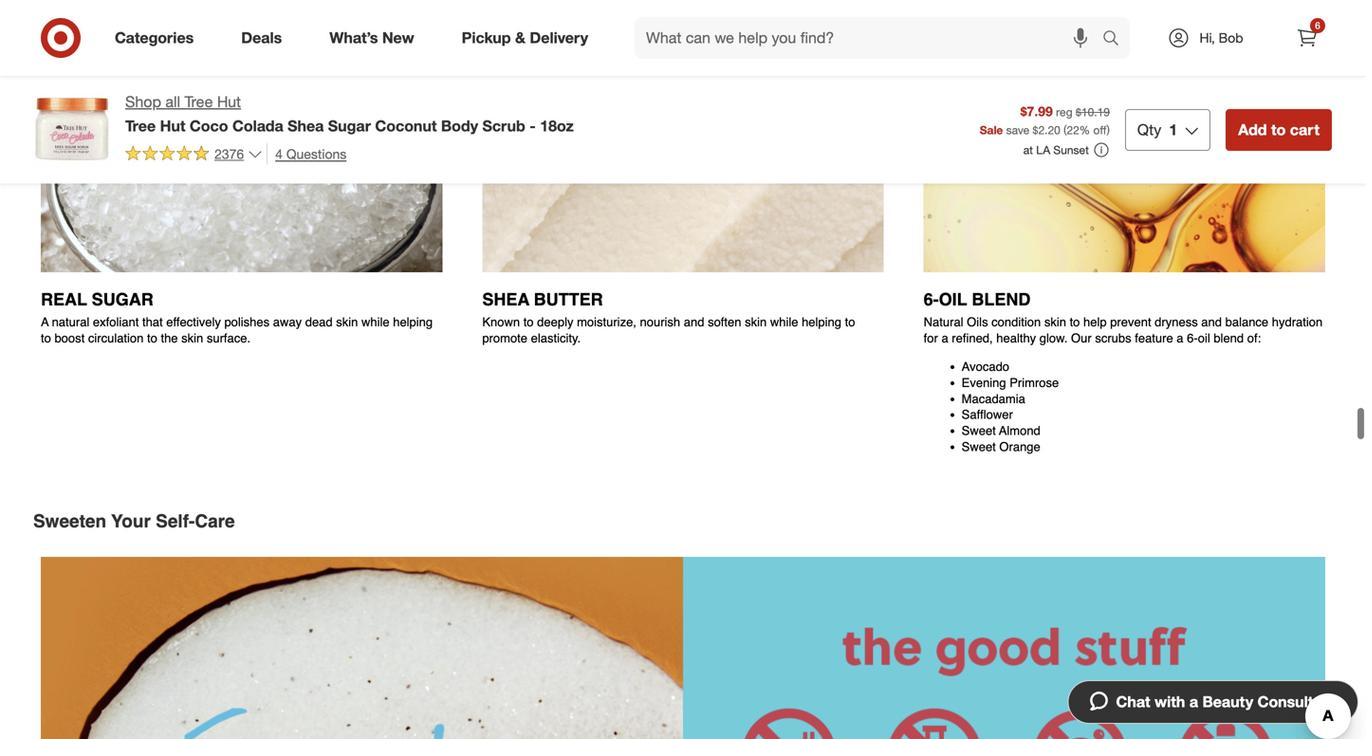 Task type: vqa. For each thing, say whether or not it's contained in the screenshot.
while in REAL SUGAR A natural exfoliant that effectively polishes away dead skin while helping to boost circulation to the skin surface.
yes



Task type: describe. For each thing, give the bounding box(es) containing it.
orange
[[1000, 440, 1041, 454]]

-
[[530, 117, 536, 135]]

qty
[[1138, 120, 1162, 139]]

coconut
[[375, 117, 437, 135]]

What can we help you find? suggestions appear below search field
[[635, 17, 1108, 59]]

your
[[111, 511, 151, 532]]

blend
[[1214, 331, 1245, 346]]

0 vertical spatial 6-
[[924, 290, 939, 310]]

&
[[515, 29, 526, 47]]

to inside button
[[1272, 120, 1287, 139]]

chat
[[1117, 693, 1151, 711]]

blend
[[972, 290, 1031, 310]]

feature
[[1136, 331, 1174, 346]]

self-
[[156, 511, 195, 532]]

4 questions
[[275, 146, 347, 162]]

a
[[41, 315, 49, 330]]

avocado evening primrose macadamia safflower sweet almond sweet orange
[[962, 360, 1060, 454]]

4
[[275, 146, 283, 162]]

questions
[[287, 146, 347, 162]]

real sugar a natural exfoliant that effectively polishes away dead skin while helping to boost circulation to the skin surface.
[[41, 290, 433, 346]]

shea butter known to deeply moisturize, nourish and soften skin while helping to promote elasticity.
[[483, 290, 856, 346]]

healthy
[[997, 331, 1037, 346]]

save
[[1007, 123, 1030, 137]]

natural oils condition skin to help prevent dryness and balance hydration for a refined, healthy glow. our scrubs feature a 6-oil blend of:
[[924, 315, 1324, 346]]

skin right "dead"
[[336, 315, 358, 330]]

soften
[[708, 315, 742, 330]]

boost
[[55, 331, 85, 346]]

1
[[1170, 120, 1178, 139]]

what's new link
[[313, 17, 438, 59]]

butter
[[534, 290, 603, 310]]

for
[[924, 331, 939, 346]]

categories link
[[99, 17, 218, 59]]

cart
[[1291, 120, 1320, 139]]

scrubs
[[1096, 331, 1132, 346]]

prevent
[[1111, 315, 1152, 330]]

6
[[1316, 19, 1321, 31]]

consultant
[[1258, 693, 1338, 711]]

shop all tree hut tree hut coco colada shea sugar coconut body scrub - 18oz
[[125, 93, 574, 135]]

bob
[[1219, 29, 1244, 46]]

colada
[[233, 117, 283, 135]]

hi,
[[1200, 29, 1216, 46]]

image of tree hut coco colada shea sugar coconut body scrub - 18oz image
[[34, 91, 110, 167]]

2376 link
[[125, 143, 263, 166]]

qty 1
[[1138, 120, 1178, 139]]

to left the "natural"
[[845, 315, 856, 330]]

glow.
[[1040, 331, 1068, 346]]

beauty
[[1203, 693, 1254, 711]]

$10.19
[[1076, 105, 1111, 119]]

sugar
[[328, 117, 371, 135]]

primrose
[[1010, 376, 1060, 390]]

condition
[[992, 315, 1042, 330]]

known
[[483, 315, 520, 330]]

$
[[1033, 123, 1039, 137]]

0 vertical spatial hut
[[217, 93, 241, 111]]

the
[[161, 331, 178, 346]]

la
[[1037, 143, 1051, 157]]

oils
[[967, 315, 989, 330]]

circulation
[[88, 331, 144, 346]]

search
[[1095, 30, 1140, 49]]

6- inside natural oils condition skin to help prevent dryness and balance hydration for a refined, healthy glow. our scrubs feature a 6-oil blend of:
[[1188, 331, 1199, 346]]

while inside real sugar a natural exfoliant that effectively polishes away dead skin while helping to boost circulation to the skin surface.
[[362, 315, 390, 330]]

pickup & delivery link
[[446, 17, 612, 59]]

oil
[[1199, 331, 1211, 346]]

0 vertical spatial tree
[[185, 93, 213, 111]]

oil
[[939, 290, 968, 310]]

to left "deeply"
[[524, 315, 534, 330]]

sugar
[[92, 290, 153, 310]]

deeply
[[537, 315, 574, 330]]

real
[[41, 290, 87, 310]]

almond
[[1000, 424, 1041, 438]]

$7.99 reg $10.19 sale save $ 2.20 ( 22 % off )
[[980, 103, 1111, 137]]

promote
[[483, 331, 528, 346]]

balance
[[1226, 315, 1269, 330]]

to inside natural oils condition skin to help prevent dryness and balance hydration for a refined, healthy glow. our scrubs feature a 6-oil blend of:
[[1070, 315, 1081, 330]]

effectively
[[166, 315, 221, 330]]



Task type: locate. For each thing, give the bounding box(es) containing it.
to
[[1272, 120, 1287, 139], [524, 315, 534, 330], [845, 315, 856, 330], [1070, 315, 1081, 330], [41, 331, 51, 346], [147, 331, 157, 346]]

sweeten your self-care
[[33, 511, 235, 532]]

1 vertical spatial tree
[[125, 117, 156, 135]]

0 horizontal spatial and
[[684, 315, 705, 330]]

deals link
[[225, 17, 306, 59]]

new
[[382, 29, 414, 47]]

at la sunset
[[1024, 143, 1090, 157]]

shea
[[288, 117, 324, 135]]

1 horizontal spatial helping
[[802, 315, 842, 330]]

skin down 'effectively' at left top
[[181, 331, 203, 346]]

our
[[1072, 331, 1092, 346]]

2 horizontal spatial a
[[1190, 693, 1199, 711]]

while inside shea butter known to deeply moisturize, nourish and soften skin while helping to promote elasticity.
[[771, 315, 799, 330]]

elasticity.
[[531, 331, 581, 346]]

to down that
[[147, 331, 157, 346]]

0 vertical spatial sweet
[[962, 424, 997, 438]]

all
[[166, 93, 180, 111]]

while
[[362, 315, 390, 330], [771, 315, 799, 330]]

reg
[[1057, 105, 1073, 119]]

help
[[1084, 315, 1107, 330]]

surface.
[[207, 331, 251, 346]]

a
[[942, 331, 949, 346], [1177, 331, 1184, 346], [1190, 693, 1199, 711]]

dryness
[[1155, 315, 1199, 330]]

pickup & delivery
[[462, 29, 589, 47]]

scrub
[[483, 117, 526, 135]]

1 vertical spatial sweet
[[962, 440, 997, 454]]

hut
[[217, 93, 241, 111], [160, 117, 186, 135]]

add to cart button
[[1227, 109, 1333, 151]]

2 and from the left
[[1202, 315, 1223, 330]]

nourish
[[640, 315, 681, 330]]

helping inside shea butter known to deeply moisturize, nourish and soften skin while helping to promote elasticity.
[[802, 315, 842, 330]]

to right 'add' on the right of page
[[1272, 120, 1287, 139]]

a down "dryness" on the top right
[[1177, 331, 1184, 346]]

and inside natural oils condition skin to help prevent dryness and balance hydration for a refined, healthy glow. our scrubs feature a 6-oil blend of:
[[1202, 315, 1223, 330]]

4 questions link
[[267, 143, 347, 165]]

hydration
[[1273, 315, 1324, 330]]

1 vertical spatial 6-
[[1188, 331, 1199, 346]]

0 horizontal spatial helping
[[393, 315, 433, 330]]

2376
[[215, 145, 244, 162]]

0 horizontal spatial while
[[362, 315, 390, 330]]

moisturize,
[[577, 315, 637, 330]]

18oz
[[540, 117, 574, 135]]

1 horizontal spatial 6-
[[1188, 331, 1199, 346]]

with
[[1155, 693, 1186, 711]]

care
[[195, 511, 235, 532]]

delivery
[[530, 29, 589, 47]]

1 and from the left
[[684, 315, 705, 330]]

2.20
[[1039, 123, 1061, 137]]

1 horizontal spatial a
[[1177, 331, 1184, 346]]

0 horizontal spatial hut
[[160, 117, 186, 135]]

6 link
[[1287, 17, 1329, 59]]

1 horizontal spatial tree
[[185, 93, 213, 111]]

skin inside natural oils condition skin to help prevent dryness and balance hydration for a refined, healthy glow. our scrubs feature a 6-oil blend of:
[[1045, 315, 1067, 330]]

what's new
[[330, 29, 414, 47]]

while right soften at the right
[[771, 315, 799, 330]]

polishes
[[224, 315, 270, 330]]

refined,
[[952, 331, 994, 346]]

helping
[[393, 315, 433, 330], [802, 315, 842, 330]]

(
[[1064, 123, 1067, 137]]

1 helping from the left
[[393, 315, 433, 330]]

and inside shea butter known to deeply moisturize, nourish and soften skin while helping to promote elasticity.
[[684, 315, 705, 330]]

1 while from the left
[[362, 315, 390, 330]]

$7.99
[[1021, 103, 1053, 120]]

22
[[1067, 123, 1080, 137]]

add to cart
[[1239, 120, 1320, 139]]

chat with a beauty consultant button
[[1068, 681, 1359, 724]]

of:
[[1248, 331, 1262, 346]]

helping inside real sugar a natural exfoliant that effectively polishes away dead skin while helping to boost circulation to the skin surface.
[[393, 315, 433, 330]]

tree down shop
[[125, 117, 156, 135]]

coco
[[190, 117, 228, 135]]

1 horizontal spatial hut
[[217, 93, 241, 111]]

6- up the "natural"
[[924, 290, 939, 310]]

hut up coco
[[217, 93, 241, 111]]

1 horizontal spatial while
[[771, 315, 799, 330]]

categories
[[115, 29, 194, 47]]

sweeten
[[33, 511, 106, 532]]

skin
[[336, 315, 358, 330], [745, 315, 767, 330], [1045, 315, 1067, 330], [181, 331, 203, 346]]

safflower
[[962, 408, 1014, 422]]

natural
[[52, 315, 90, 330]]

while right "dead"
[[362, 315, 390, 330]]

6-
[[924, 290, 939, 310], [1188, 331, 1199, 346]]

body
[[441, 117, 478, 135]]

1 sweet from the top
[[962, 424, 997, 438]]

1 horizontal spatial and
[[1202, 315, 1223, 330]]

a right for
[[942, 331, 949, 346]]

0 horizontal spatial a
[[942, 331, 949, 346]]

macadamia
[[962, 392, 1026, 406]]

a inside button
[[1190, 693, 1199, 711]]

2 while from the left
[[771, 315, 799, 330]]

1 vertical spatial hut
[[160, 117, 186, 135]]

dead
[[305, 315, 333, 330]]

a right with
[[1190, 693, 1199, 711]]

2 helping from the left
[[802, 315, 842, 330]]

pickup
[[462, 29, 511, 47]]

tree right all
[[185, 93, 213, 111]]

sweet
[[962, 424, 997, 438], [962, 440, 997, 454]]

chat with a beauty consultant
[[1117, 693, 1338, 711]]

add
[[1239, 120, 1268, 139]]

sunset
[[1054, 143, 1090, 157]]

that
[[142, 315, 163, 330]]

)
[[1107, 123, 1111, 137]]

0 horizontal spatial tree
[[125, 117, 156, 135]]

to up our in the right of the page
[[1070, 315, 1081, 330]]

shop
[[125, 93, 161, 111]]

2 sweet from the top
[[962, 440, 997, 454]]

0 horizontal spatial 6-
[[924, 290, 939, 310]]

6- down "dryness" on the top right
[[1188, 331, 1199, 346]]

skin right soften at the right
[[745, 315, 767, 330]]

avocado
[[962, 360, 1010, 374]]

to down a
[[41, 331, 51, 346]]

deals
[[241, 29, 282, 47]]

and left soften at the right
[[684, 315, 705, 330]]

skin up the glow.
[[1045, 315, 1067, 330]]

search button
[[1095, 17, 1140, 63]]

and up oil
[[1202, 315, 1223, 330]]

hi, bob
[[1200, 29, 1244, 46]]

skin inside shea butter known to deeply moisturize, nourish and soften skin while helping to promote elasticity.
[[745, 315, 767, 330]]

hut down all
[[160, 117, 186, 135]]

sale
[[980, 123, 1004, 137]]

6-oil blend
[[924, 290, 1031, 310]]



